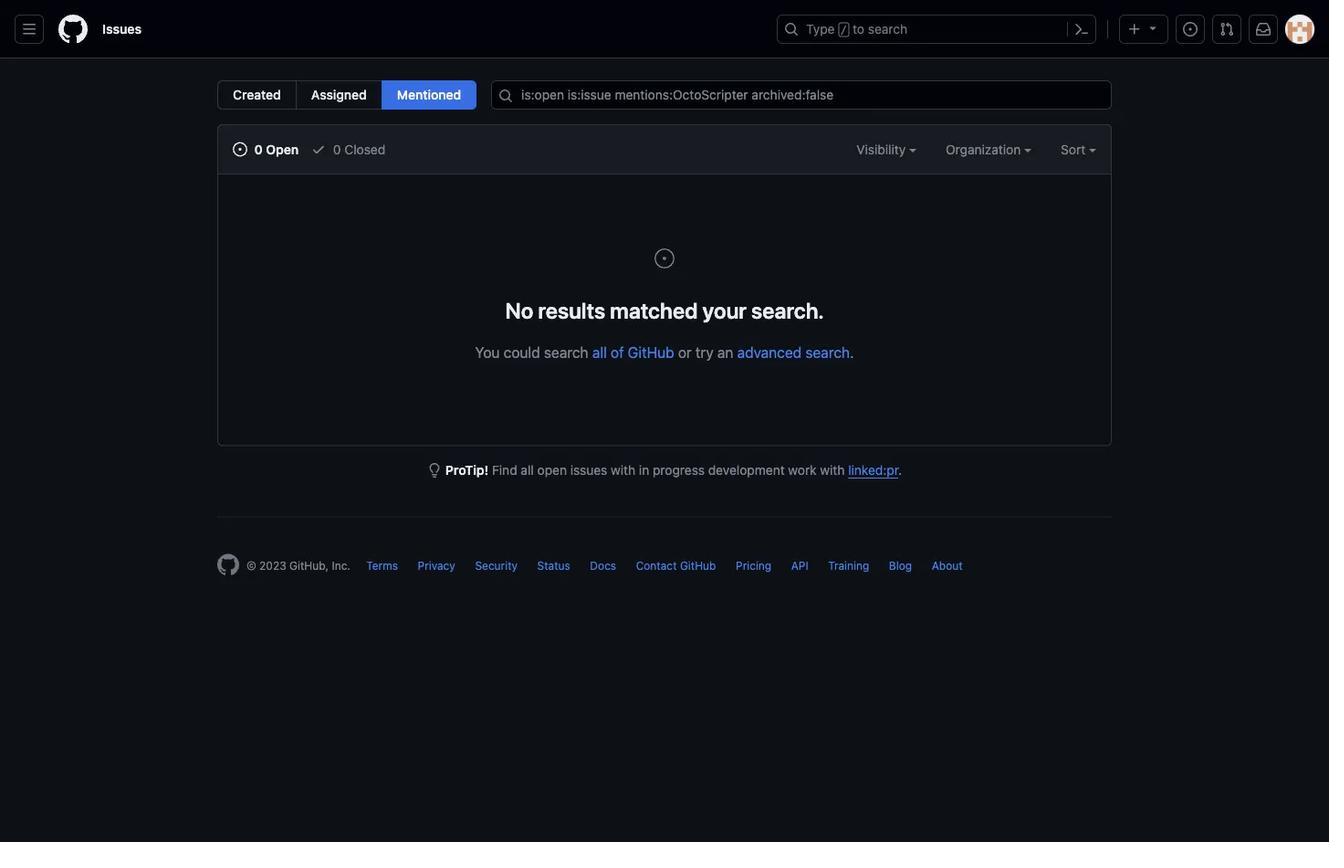 Task type: describe. For each thing, give the bounding box(es) containing it.
1 horizontal spatial search
[[806, 343, 850, 361]]

assigned link
[[296, 80, 383, 110]]

issues
[[571, 463, 608, 478]]

github,
[[290, 559, 329, 572]]

privacy
[[418, 559, 456, 572]]

mentioned
[[397, 87, 461, 102]]

protip! find all open issues with in progress development work with linked:pr .
[[445, 463, 902, 478]]

organization
[[946, 142, 1025, 157]]

0 closed
[[330, 142, 386, 157]]

contact
[[636, 559, 677, 572]]

you could search all of github or try an advanced search .
[[475, 343, 854, 361]]

blog link
[[889, 559, 913, 572]]

homepage image
[[58, 15, 88, 44]]

an
[[718, 343, 734, 361]]

/
[[841, 24, 848, 37]]

security link
[[475, 559, 518, 572]]

terms link
[[367, 559, 398, 572]]

type
[[807, 21, 835, 37]]

sort
[[1061, 142, 1086, 157]]

development
[[709, 463, 785, 478]]

visibility
[[857, 142, 910, 157]]

you
[[475, 343, 500, 361]]

0 open link
[[233, 140, 299, 159]]

notifications image
[[1257, 22, 1271, 37]]

light bulb image
[[427, 463, 442, 478]]

advanced search link
[[738, 343, 850, 361]]

status
[[538, 559, 571, 572]]

git pull request image
[[1220, 22, 1235, 37]]

your
[[703, 297, 747, 323]]

matched
[[610, 297, 698, 323]]

0 horizontal spatial github
[[628, 343, 675, 361]]

triangle down image
[[1146, 21, 1161, 35]]

no results matched your search.
[[505, 297, 824, 323]]

work
[[789, 463, 817, 478]]

advanced
[[738, 343, 802, 361]]

0 closed link
[[312, 140, 386, 159]]

©
[[247, 559, 256, 572]]

closed
[[345, 142, 386, 157]]

linked:pr
[[849, 463, 899, 478]]

find
[[492, 463, 518, 478]]

plus image
[[1128, 22, 1143, 37]]

contact github link
[[636, 559, 717, 572]]

open
[[538, 463, 567, 478]]

docs
[[590, 559, 617, 572]]

could
[[504, 343, 540, 361]]

pricing link
[[736, 559, 772, 572]]

1 horizontal spatial .
[[899, 463, 902, 478]]

0 for closed
[[333, 142, 341, 157]]

1 horizontal spatial issue opened image
[[654, 248, 676, 269]]

created link
[[217, 80, 297, 110]]

about link
[[932, 559, 963, 572]]

0 vertical spatial issue opened image
[[1184, 22, 1198, 37]]

to
[[853, 21, 865, 37]]

about
[[932, 559, 963, 572]]

homepage image
[[217, 554, 239, 576]]

pricing
[[736, 559, 772, 572]]

0 horizontal spatial .
[[850, 343, 854, 361]]



Task type: locate. For each thing, give the bounding box(es) containing it.
command palette image
[[1075, 22, 1090, 37]]

training link
[[829, 559, 870, 572]]

issue opened image inside 0 open link
[[233, 142, 248, 157]]

privacy link
[[418, 559, 456, 572]]

Issues search field
[[492, 80, 1112, 110]]

progress
[[653, 463, 705, 478]]

protip!
[[445, 463, 489, 478]]

2 vertical spatial issue opened image
[[654, 248, 676, 269]]

1 0 from the left
[[254, 142, 263, 157]]

2 horizontal spatial search
[[868, 21, 908, 37]]

issue opened image
[[1184, 22, 1198, 37], [233, 142, 248, 157], [654, 248, 676, 269]]

1 vertical spatial all
[[521, 463, 534, 478]]

issue opened image left 0 open
[[233, 142, 248, 157]]

2 horizontal spatial issue opened image
[[1184, 22, 1198, 37]]

inc.
[[332, 559, 351, 572]]

footer
[[203, 517, 1127, 622]]

all
[[593, 343, 607, 361], [521, 463, 534, 478]]

no
[[505, 297, 534, 323]]

contact github
[[636, 559, 717, 572]]

1 vertical spatial issue opened image
[[233, 142, 248, 157]]

all of github link
[[593, 343, 675, 361]]

0 open
[[251, 142, 299, 157]]

0 horizontal spatial issue opened image
[[233, 142, 248, 157]]

training
[[829, 559, 870, 572]]

2023
[[259, 559, 286, 572]]

terms
[[367, 559, 398, 572]]

all left of
[[593, 343, 607, 361]]

organization button
[[946, 140, 1032, 159]]

results
[[538, 297, 606, 323]]

2 with from the left
[[821, 463, 845, 478]]

github
[[628, 343, 675, 361], [680, 559, 717, 572]]

assigned
[[311, 87, 367, 102]]

search down search.
[[806, 343, 850, 361]]

github right of
[[628, 343, 675, 361]]

© 2023 github, inc.
[[247, 559, 351, 572]]

search down results
[[544, 343, 589, 361]]

Search all issues text field
[[492, 80, 1112, 110]]

0 vertical spatial all
[[593, 343, 607, 361]]

search image
[[499, 89, 513, 103]]

1 horizontal spatial github
[[680, 559, 717, 572]]

1 with from the left
[[611, 463, 636, 478]]

docs link
[[590, 559, 617, 572]]

0 horizontal spatial search
[[544, 343, 589, 361]]

0 vertical spatial .
[[850, 343, 854, 361]]

in
[[639, 463, 650, 478]]

type / to search
[[807, 21, 908, 37]]

with
[[611, 463, 636, 478], [821, 463, 845, 478]]

status link
[[538, 559, 571, 572]]

issues
[[102, 21, 142, 37]]

.
[[850, 343, 854, 361], [899, 463, 902, 478]]

1 horizontal spatial with
[[821, 463, 845, 478]]

all right find on the bottom left of page
[[521, 463, 534, 478]]

issues element
[[217, 80, 477, 110]]

search.
[[752, 297, 824, 323]]

sort button
[[1061, 140, 1097, 159]]

0 horizontal spatial all
[[521, 463, 534, 478]]

1 vertical spatial .
[[899, 463, 902, 478]]

check image
[[312, 142, 326, 157]]

linked:pr link
[[849, 463, 899, 478]]

created
[[233, 87, 281, 102]]

footer containing © 2023 github, inc.
[[203, 517, 1127, 622]]

open
[[266, 142, 299, 157]]

with right the work
[[821, 463, 845, 478]]

blog
[[889, 559, 913, 572]]

0 vertical spatial github
[[628, 343, 675, 361]]

1 horizontal spatial all
[[593, 343, 607, 361]]

of
[[611, 343, 624, 361]]

issue opened image left git pull request image
[[1184, 22, 1198, 37]]

api
[[792, 559, 809, 572]]

0 for open
[[254, 142, 263, 157]]

or
[[678, 343, 692, 361]]

security
[[475, 559, 518, 572]]

1 horizontal spatial 0
[[333, 142, 341, 157]]

0 horizontal spatial 0
[[254, 142, 263, 157]]

github right contact
[[680, 559, 717, 572]]

try
[[696, 343, 714, 361]]

search
[[868, 21, 908, 37], [544, 343, 589, 361], [806, 343, 850, 361]]

issue opened image up no results matched your search.
[[654, 248, 676, 269]]

0 right "check" image
[[333, 142, 341, 157]]

with left in
[[611, 463, 636, 478]]

mentioned link
[[382, 80, 477, 110]]

1 vertical spatial github
[[680, 559, 717, 572]]

0 horizontal spatial with
[[611, 463, 636, 478]]

0
[[254, 142, 263, 157], [333, 142, 341, 157]]

api link
[[792, 559, 809, 572]]

2 0 from the left
[[333, 142, 341, 157]]

0 left open
[[254, 142, 263, 157]]

visibility button
[[857, 140, 917, 159]]

search right to
[[868, 21, 908, 37]]



Task type: vqa. For each thing, say whether or not it's contained in the screenshot.
the to
yes



